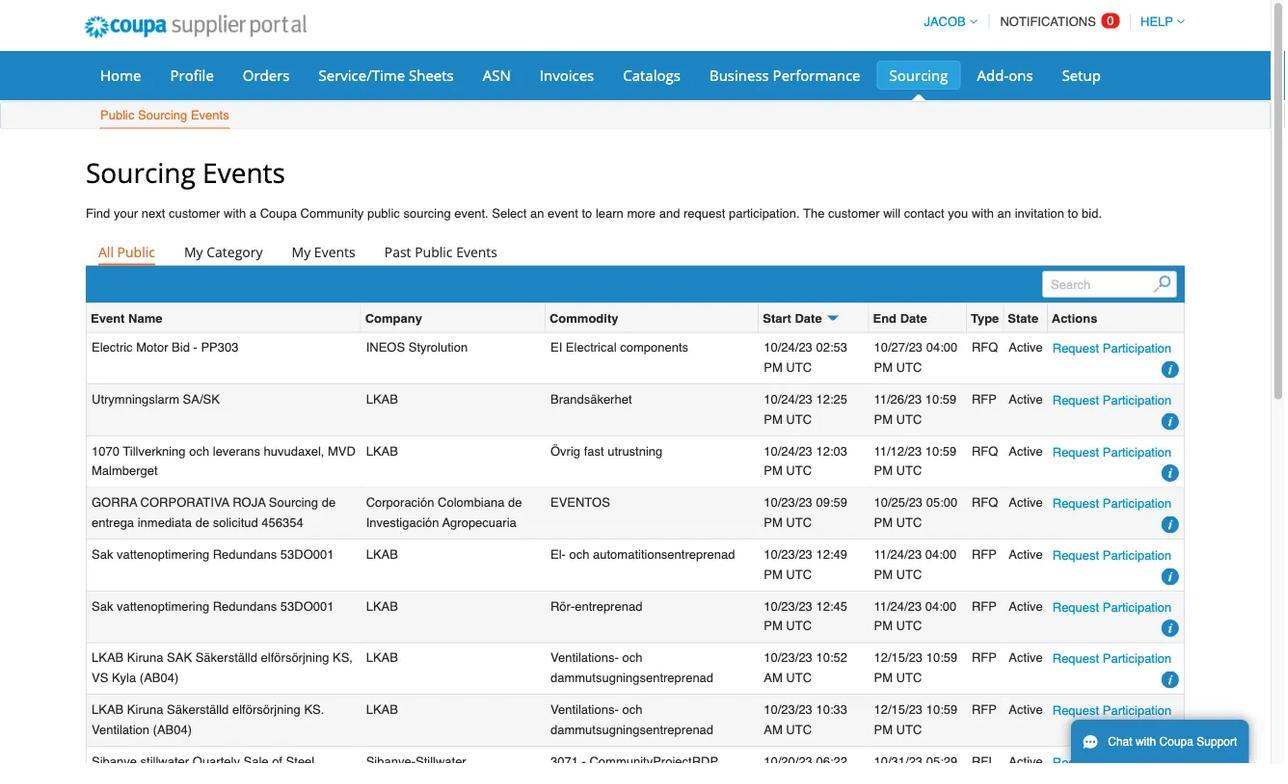 Task type: locate. For each thing, give the bounding box(es) containing it.
rfq right 11/12/23 10:59 pm utc
[[972, 444, 999, 458]]

10/23/23 left 10:52
[[764, 651, 813, 666]]

pm up 10/23/23 12:45 pm utc
[[764, 568, 783, 582]]

10/23/23 for 10/23/23 09:59 pm utc
[[764, 496, 813, 510]]

11/24/23 right 12:45
[[874, 599, 922, 614]]

2 redundans from the top
[[213, 599, 277, 614]]

10/24/23 12:03 pm utc
[[764, 444, 848, 479]]

colombiana
[[438, 496, 505, 510]]

säkerställd down 'lkab kiruna sak säkerställd elförsörjning ks, vs kyla (ab04)'
[[167, 703, 229, 717]]

8 request from the top
[[1053, 704, 1100, 718]]

sak
[[167, 651, 192, 666]]

kiruna up ventilation
[[127, 703, 163, 717]]

pm inside 10/25/23 05:00 pm utc
[[874, 516, 893, 530]]

rfp for 10/24/23 12:25 pm utc
[[972, 392, 997, 407]]

1 vertical spatial 12/15/23 10:59 pm utc
[[874, 703, 958, 737]]

business performance link
[[697, 61, 874, 90]]

1 vertical spatial coupa
[[1160, 736, 1194, 750]]

1 sak vattenoptimering redundans 53do001 from the top
[[92, 548, 334, 562]]

service/time sheets link
[[306, 61, 467, 90]]

0 vertical spatial rfq
[[972, 340, 999, 355]]

customer left will
[[829, 206, 880, 221]]

och for lkab kiruna säkerställd elförsörjning ks. ventilation (ab04)
[[623, 703, 643, 717]]

3 10/23/23 from the top
[[764, 599, 813, 614]]

coupa left support
[[1160, 736, 1194, 750]]

11/24/23 04:00 pm utc
[[874, 548, 957, 582], [874, 599, 957, 634]]

pm up 10/23/23 12:49 pm utc
[[764, 516, 783, 530]]

2 customer from the left
[[829, 206, 880, 221]]

rfq down type button
[[972, 340, 999, 355]]

pm inside 11/26/23 10:59 pm utc
[[874, 412, 893, 427]]

2 vattenoptimering from the top
[[117, 599, 209, 614]]

ventilations- och dammutsugningsentreprenad
[[551, 651, 714, 686], [551, 703, 714, 737]]

2 active from the top
[[1009, 392, 1044, 407]]

1 request participation button from the top
[[1053, 339, 1172, 359]]

date right 'start'
[[795, 311, 823, 325]]

1 12/15/23 from the top
[[874, 651, 923, 666]]

active for 10/23/23 10:52 am utc
[[1009, 651, 1044, 666]]

10/24/23 for 10/24/23 12:25 pm utc
[[764, 392, 813, 407]]

event.
[[455, 206, 489, 221]]

public
[[367, 206, 400, 221]]

10/23/23 for 10/23/23 10:33 am utc
[[764, 703, 813, 717]]

2 vertical spatial 04:00
[[926, 599, 957, 614]]

53do001 down 456354
[[281, 548, 334, 562]]

11/24/23 down 10/25/23 05:00 pm utc
[[874, 548, 922, 562]]

10/24/23 left 12:03
[[764, 444, 813, 458]]

public for past
[[415, 242, 453, 261]]

12/15/23 right 10:52
[[874, 651, 923, 666]]

1 vertical spatial säkerställd
[[167, 703, 229, 717]]

11/24/23 04:00 pm utc right 12:45
[[874, 599, 957, 634]]

1 53do001 from the top
[[281, 548, 334, 562]]

1 active from the top
[[1009, 340, 1044, 355]]

0 vertical spatial dammutsugningsentreprenad
[[551, 671, 714, 686]]

date
[[795, 311, 823, 325], [901, 311, 928, 325]]

2 vertical spatial rfq
[[972, 496, 999, 510]]

3 request participation button from the top
[[1053, 442, 1172, 462]]

1 vertical spatial 53do001
[[281, 599, 334, 614]]

2 53do001 from the top
[[281, 599, 334, 614]]

12/15/23 for 10:52
[[874, 651, 923, 666]]

category
[[207, 242, 263, 261]]

events up a
[[203, 154, 285, 191]]

1 horizontal spatial customer
[[829, 206, 880, 221]]

0 horizontal spatial with
[[224, 206, 246, 221]]

0 vertical spatial sak
[[92, 548, 113, 562]]

kiruna
[[127, 651, 163, 666], [127, 703, 163, 717]]

vattenoptimering down inmediata
[[117, 548, 209, 562]]

5 active from the top
[[1009, 548, 1044, 562]]

vattenoptimering up sak
[[117, 599, 209, 614]]

kiruna inside 'lkab kiruna sak säkerställd elförsörjning ks, vs kyla (ab04)'
[[127, 651, 163, 666]]

7 active from the top
[[1009, 651, 1044, 666]]

1 horizontal spatial to
[[1068, 206, 1079, 221]]

1 vattenoptimering from the top
[[117, 548, 209, 562]]

sourcing
[[890, 65, 949, 85], [138, 108, 187, 123], [86, 154, 196, 191], [269, 496, 318, 510]]

am for 10/23/23 10:33 am utc
[[764, 723, 783, 737]]

4 rfp from the top
[[972, 651, 997, 666]]

2 ventilations- from the top
[[551, 703, 619, 717]]

2 sak from the top
[[92, 599, 113, 614]]

past
[[385, 242, 411, 261]]

0 vertical spatial ventilations-
[[551, 651, 619, 666]]

vattenoptimering
[[117, 548, 209, 562], [117, 599, 209, 614]]

6 active from the top
[[1009, 599, 1044, 614]]

1 vertical spatial sak
[[92, 599, 113, 614]]

10/24/23 for 10/24/23 02:53 pm utc
[[764, 340, 813, 355]]

1 am from the top
[[764, 671, 783, 686]]

1 vertical spatial 10/24/23
[[764, 392, 813, 407]]

10/23/23 for 10/23/23 10:52 am utc
[[764, 651, 813, 666]]

coupa inside button
[[1160, 736, 1194, 750]]

redundans for rör-entreprenad
[[213, 599, 277, 614]]

10/23/23 inside 10/23/23 12:45 pm utc
[[764, 599, 813, 614]]

coupa right a
[[260, 206, 297, 221]]

sak vattenoptimering redundans 53do001 down solicitud
[[92, 548, 334, 562]]

456354
[[262, 516, 304, 530]]

2 12/15/23 from the top
[[874, 703, 923, 717]]

pm up 10/24/23 12:03 pm utc
[[764, 412, 783, 427]]

investigación
[[366, 516, 439, 530]]

more
[[627, 206, 656, 221]]

10/25/23 05:00 pm utc
[[874, 496, 958, 530]]

redundans for el- och automatitionsentreprenad
[[213, 548, 277, 562]]

am for 10/23/23 10:52 am utc
[[764, 671, 783, 686]]

2 kiruna from the top
[[127, 703, 163, 717]]

request participation button for 10:52
[[1053, 649, 1172, 670]]

10/23/23 inside 10/23/23 09:59 pm utc
[[764, 496, 813, 510]]

pm down 11/26/23 at the bottom of page
[[874, 412, 893, 427]]

12/15/23 10:59 pm utc for 10:33
[[874, 703, 958, 737]]

10/24/23 inside 10/24/23 02:53 pm utc
[[764, 340, 813, 355]]

sourcing inside gorra corporativa roja sourcing de entrega inmediata de solicitud 456354
[[269, 496, 318, 510]]

2 horizontal spatial de
[[508, 496, 522, 510]]

orders link
[[230, 61, 302, 90]]

utc inside 11/12/23 10:59 pm utc
[[897, 464, 923, 479]]

1 vertical spatial dammutsugningsentreprenad
[[551, 723, 714, 737]]

3 request participation from the top
[[1053, 445, 1172, 459]]

och for sak vattenoptimering redundans 53do001
[[570, 548, 590, 562]]

53do001 up the ks,
[[281, 599, 334, 614]]

1 participation from the top
[[1103, 341, 1172, 356]]

säkerställd inside 'lkab kiruna sak säkerställd elförsörjning ks, vs kyla (ab04)'
[[196, 651, 258, 666]]

12:45
[[817, 599, 848, 614]]

1 horizontal spatial date
[[901, 311, 928, 325]]

participation for 12:49
[[1103, 549, 1172, 563]]

rfq for 05:00
[[972, 496, 999, 510]]

2 request participation button from the top
[[1053, 390, 1172, 411]]

with right you
[[972, 206, 995, 221]]

business
[[710, 65, 770, 85]]

malmberget
[[92, 464, 158, 479]]

1 vertical spatial redundans
[[213, 599, 277, 614]]

1 my from the left
[[184, 242, 203, 261]]

past public events link
[[372, 238, 510, 265]]

0 vertical spatial ventilations- och dammutsugningsentreprenad
[[551, 651, 714, 686]]

5 request participation button from the top
[[1053, 546, 1172, 566]]

6 request participation from the top
[[1053, 600, 1172, 615]]

7 request participation button from the top
[[1053, 649, 1172, 670]]

12/15/23 10:59 pm utc right 10:52
[[874, 651, 958, 686]]

my for my category
[[184, 242, 203, 261]]

10/24/23
[[764, 340, 813, 355], [764, 392, 813, 407], [764, 444, 813, 458]]

de up agropecuaria
[[508, 496, 522, 510]]

leverans
[[213, 444, 260, 458]]

rfp for 10/23/23 12:49 pm utc
[[972, 548, 997, 562]]

5 request participation from the top
[[1053, 549, 1172, 563]]

pm inside 10/23/23 09:59 pm utc
[[764, 516, 783, 530]]

1 10/24/23 from the top
[[764, 340, 813, 355]]

10/24/23 down start date
[[764, 340, 813, 355]]

7 request participation from the top
[[1053, 652, 1172, 667]]

12/15/23 for 10:33
[[874, 703, 923, 717]]

8 request participation button from the top
[[1053, 701, 1172, 721]]

2 date from the left
[[901, 311, 928, 325]]

1 vertical spatial kiruna
[[127, 703, 163, 717]]

3 rfq from the top
[[972, 496, 999, 510]]

2 rfp from the top
[[972, 548, 997, 562]]

1 vertical spatial (ab04)
[[153, 723, 192, 737]]

10/27/23
[[874, 340, 923, 355]]

entreprenad
[[575, 599, 643, 614]]

active for 10/23/23 10:33 am utc
[[1009, 703, 1044, 717]]

actions button
[[1052, 308, 1098, 328]]

an left "event"
[[531, 206, 545, 221]]

0 vertical spatial 11/24/23
[[874, 548, 922, 562]]

participation
[[1103, 341, 1172, 356], [1103, 393, 1172, 408], [1103, 445, 1172, 459], [1103, 497, 1172, 511], [1103, 549, 1172, 563], [1103, 600, 1172, 615], [1103, 652, 1172, 667], [1103, 704, 1172, 718]]

pm inside 11/12/23 10:59 pm utc
[[874, 464, 893, 479]]

10/23/23 inside the "10/23/23 10:33 am utc"
[[764, 703, 813, 717]]

2 request participation from the top
[[1053, 393, 1172, 408]]

4 request participation button from the top
[[1053, 494, 1172, 514]]

lkab inside lkab kiruna säkerställd elförsörjning ks. ventilation (ab04)
[[92, 703, 124, 717]]

with inside button
[[1136, 736, 1157, 750]]

sourcing down profile link
[[138, 108, 187, 123]]

0 vertical spatial säkerställd
[[196, 651, 258, 666]]

community
[[301, 206, 364, 221]]

0 horizontal spatial customer
[[169, 206, 220, 221]]

pm up 10/23/23 10:52 am utc
[[764, 619, 783, 634]]

select
[[492, 206, 527, 221]]

next
[[142, 206, 165, 221]]

2 10/24/23 from the top
[[764, 392, 813, 407]]

sak up vs
[[92, 599, 113, 614]]

request participation
[[1053, 341, 1172, 356], [1053, 393, 1172, 408], [1053, 445, 1172, 459], [1053, 497, 1172, 511], [1053, 549, 1172, 563], [1053, 600, 1172, 615], [1053, 652, 1172, 667], [1053, 704, 1172, 718]]

1 ventilations- from the top
[[551, 651, 619, 666]]

with right "chat"
[[1136, 736, 1157, 750]]

10/23/23 left 12:49
[[764, 548, 813, 562]]

8 active from the top
[[1009, 703, 1044, 717]]

participation for 09:59
[[1103, 497, 1172, 511]]

public sourcing events
[[100, 108, 229, 123]]

10:59 inside 11/12/23 10:59 pm utc
[[926, 444, 957, 458]]

0 vertical spatial 10/24/23
[[764, 340, 813, 355]]

sourcing down jacob
[[890, 65, 949, 85]]

10/23/23 10:52 am utc
[[764, 651, 848, 686]]

12/15/23 right 10:33
[[874, 703, 923, 717]]

sak vattenoptimering redundans 53do001 up sak
[[92, 599, 334, 614]]

0 vertical spatial vattenoptimering
[[117, 548, 209, 562]]

de down "mvd"
[[322, 496, 336, 510]]

ventilations- for 10/23/23 10:33 am utc
[[551, 703, 619, 717]]

5 request from the top
[[1053, 549, 1100, 563]]

public right 'past'
[[415, 242, 453, 261]]

0 vertical spatial coupa
[[260, 206, 297, 221]]

2 11/24/23 04:00 pm utc from the top
[[874, 599, 957, 634]]

0
[[1108, 14, 1115, 28]]

10:59 for 10/24/23 12:25 pm utc
[[926, 392, 957, 407]]

1 dammutsugningsentreprenad from the top
[[551, 671, 714, 686]]

11/24/23 04:00 pm utc down 10/25/23 05:00 pm utc
[[874, 548, 957, 582]]

0 vertical spatial am
[[764, 671, 783, 686]]

mvd
[[328, 444, 356, 458]]

public sourcing events link
[[99, 104, 230, 129]]

7 request from the top
[[1053, 652, 1100, 667]]

events down community at the top
[[314, 242, 356, 261]]

with
[[224, 206, 246, 221], [972, 206, 995, 221], [1136, 736, 1157, 750]]

2 am from the top
[[764, 723, 783, 737]]

sak for rör-entreprenad
[[92, 599, 113, 614]]

10/23/23 inside 10/23/23 12:49 pm utc
[[764, 548, 813, 562]]

1 vertical spatial ventilations-
[[551, 703, 619, 717]]

rfp for 10/23/23 10:33 am utc
[[972, 703, 997, 717]]

12/15/23 10:59 pm utc right 10:33
[[874, 703, 958, 737]]

3 10/24/23 from the top
[[764, 444, 813, 458]]

2 12/15/23 10:59 pm utc from the top
[[874, 703, 958, 737]]

10/23/23 left 10:33
[[764, 703, 813, 717]]

1 vertical spatial 12/15/23
[[874, 703, 923, 717]]

ventilations-
[[551, 651, 619, 666], [551, 703, 619, 717]]

1 ventilations- och dammutsugningsentreprenad from the top
[[551, 651, 714, 686]]

2 horizontal spatial with
[[1136, 736, 1157, 750]]

3 request from the top
[[1053, 445, 1100, 459]]

public down home link
[[100, 108, 134, 123]]

active for 10/24/23 02:53 pm utc
[[1009, 340, 1044, 355]]

1 vertical spatial elförsörjning
[[232, 703, 301, 717]]

7 participation from the top
[[1103, 652, 1172, 667]]

date right end on the right top of the page
[[901, 311, 928, 325]]

active for 10/23/23 12:49 pm utc
[[1009, 548, 1044, 562]]

rfq right 05:00 at bottom right
[[972, 496, 999, 510]]

de down corporativa
[[196, 516, 209, 530]]

8 request participation from the top
[[1053, 704, 1172, 718]]

active for 10/23/23 12:45 pm utc
[[1009, 599, 1044, 614]]

(ab04) down sak
[[140, 671, 179, 686]]

public right all
[[117, 242, 155, 261]]

pm down 10/27/23
[[874, 360, 893, 375]]

request participation for 12:49
[[1053, 549, 1172, 563]]

my down community at the top
[[292, 242, 311, 261]]

request for 12:25
[[1053, 393, 1100, 408]]

1 vertical spatial 11/24/23 04:00 pm utc
[[874, 599, 957, 634]]

04:00 inside 10/27/23 04:00 pm utc
[[927, 340, 958, 355]]

sourcing up 456354
[[269, 496, 318, 510]]

1 vertical spatial 04:00
[[926, 548, 957, 562]]

setup link
[[1050, 61, 1114, 90]]

10/24/23 inside 10/24/23 12:25 pm utc
[[764, 392, 813, 407]]

2 participation from the top
[[1103, 393, 1172, 408]]

your
[[114, 206, 138, 221]]

sak down entrega
[[92, 548, 113, 562]]

3 rfp from the top
[[972, 599, 997, 614]]

6 request participation button from the top
[[1053, 597, 1172, 618]]

0 vertical spatial 12/15/23 10:59 pm utc
[[874, 651, 958, 686]]

2 vertical spatial 10/24/23
[[764, 444, 813, 458]]

10/24/23 inside 10/24/23 12:03 pm utc
[[764, 444, 813, 458]]

1 horizontal spatial coupa
[[1160, 736, 1194, 750]]

2 dammutsugningsentreprenad from the top
[[551, 723, 714, 737]]

navigation
[[916, 3, 1186, 41]]

utc inside 10/25/23 05:00 pm utc
[[897, 516, 923, 530]]

1 rfp from the top
[[972, 392, 997, 407]]

10/24/23 left 12:25
[[764, 392, 813, 407]]

tab list
[[86, 238, 1186, 265]]

invoices
[[540, 65, 594, 85]]

0 vertical spatial 04:00
[[927, 340, 958, 355]]

0 vertical spatial 53do001
[[281, 548, 334, 562]]

1 kiruna from the top
[[127, 651, 163, 666]]

0 horizontal spatial my
[[184, 242, 203, 261]]

utc inside 10/24/23 12:25 pm utc
[[787, 412, 812, 427]]

5 10/23/23 from the top
[[764, 703, 813, 717]]

2 11/24/23 from the top
[[874, 599, 922, 614]]

10:59 for 10/24/23 12:03 pm utc
[[926, 444, 957, 458]]

past public events
[[385, 242, 498, 261]]

pm down 10/25/23
[[874, 516, 893, 530]]

1070 tillverkning och leverans huvudaxel, mvd malmberget
[[92, 444, 356, 479]]

kiruna inside lkab kiruna säkerställd elförsörjning ks. ventilation (ab04)
[[127, 703, 163, 717]]

end date button
[[873, 308, 928, 328]]

pm down 11/12/23
[[874, 464, 893, 479]]

10:33
[[817, 703, 848, 717]]

0 vertical spatial kiruna
[[127, 651, 163, 666]]

my for my events
[[292, 242, 311, 261]]

0 vertical spatial redundans
[[213, 548, 277, 562]]

1 vertical spatial 11/24/23
[[874, 599, 922, 614]]

request participation button for 12:45
[[1053, 597, 1172, 618]]

0 vertical spatial 11/24/23 04:00 pm utc
[[874, 548, 957, 582]]

11/12/23 10:59 pm utc
[[874, 444, 957, 479]]

my inside my events link
[[292, 242, 311, 261]]

12:03
[[817, 444, 848, 458]]

pm down 'start'
[[764, 360, 783, 375]]

participation for 12:45
[[1103, 600, 1172, 615]]

1 12/15/23 10:59 pm utc from the top
[[874, 651, 958, 686]]

notifications 0
[[1001, 14, 1115, 29]]

my left category
[[184, 242, 203, 261]]

am down 10/23/23 10:52 am utc
[[764, 723, 783, 737]]

4 10/23/23 from the top
[[764, 651, 813, 666]]

11/24/23 04:00 pm utc for 12:45
[[874, 599, 957, 634]]

1 horizontal spatial my
[[292, 242, 311, 261]]

4 request participation from the top
[[1053, 497, 1172, 511]]

10/23/23 left the 09:59
[[764, 496, 813, 510]]

1 request from the top
[[1053, 341, 1100, 356]]

1 vertical spatial am
[[764, 723, 783, 737]]

a
[[250, 206, 257, 221]]

(ab04) right ventilation
[[153, 723, 192, 737]]

4 participation from the top
[[1103, 497, 1172, 511]]

0 vertical spatial 12/15/23
[[874, 651, 923, 666]]

3 participation from the top
[[1103, 445, 1172, 459]]

2 ventilations- och dammutsugningsentreprenad from the top
[[551, 703, 714, 737]]

2 my from the left
[[292, 242, 311, 261]]

11/26/23
[[874, 392, 922, 407]]

8 participation from the top
[[1103, 704, 1172, 718]]

0 vertical spatial (ab04)
[[140, 671, 179, 686]]

1 horizontal spatial an
[[998, 206, 1012, 221]]

1 date from the left
[[795, 311, 823, 325]]

4 active from the top
[[1009, 496, 1044, 510]]

lkab for 10/23/23 12:49 pm utc
[[366, 548, 398, 562]]

1 redundans from the top
[[213, 548, 277, 562]]

4 request from the top
[[1053, 497, 1100, 511]]

10/23/23 for 10/23/23 12:49 pm utc
[[764, 548, 813, 562]]

sak vattenoptimering redundans 53do001 for el- och automatitionsentreprenad
[[92, 548, 334, 562]]

1 customer from the left
[[169, 206, 220, 221]]

1 vertical spatial sak vattenoptimering redundans 53do001
[[92, 599, 334, 614]]

utc inside 10/27/23 04:00 pm utc
[[897, 360, 923, 375]]

2 to from the left
[[1068, 206, 1079, 221]]

sourcing events
[[86, 154, 285, 191]]

10:59 inside 11/26/23 10:59 pm utc
[[926, 392, 957, 407]]

date inside button
[[795, 311, 823, 325]]

to left bid.
[[1068, 206, 1079, 221]]

redundans up 'lkab kiruna sak säkerställd elförsörjning ks, vs kyla (ab04)'
[[213, 599, 277, 614]]

elförsörjning
[[261, 651, 329, 666], [232, 703, 301, 717]]

0 horizontal spatial date
[[795, 311, 823, 325]]

10/23/23 10:33 am utc
[[764, 703, 848, 737]]

10/23/23 left 12:45
[[764, 599, 813, 614]]

request for 09:59
[[1053, 497, 1100, 511]]

04:00 for 10/24/23 02:53 pm utc
[[927, 340, 958, 355]]

find your next customer with a coupa community public sourcing event. select an event to learn more and request participation. the customer will contact you with an invitation to bid.
[[86, 206, 1103, 221]]

0 vertical spatial elförsörjning
[[261, 651, 329, 666]]

my events
[[292, 242, 356, 261]]

request participation button for 02:53
[[1053, 339, 1172, 359]]

2 rfq from the top
[[972, 444, 999, 458]]

inmediata
[[138, 516, 192, 530]]

elförsörjning left the ks,
[[261, 651, 329, 666]]

lkab for 10/23/23 10:33 am utc
[[366, 703, 398, 717]]

pm inside 10/24/23 02:53 pm utc
[[764, 360, 783, 375]]

coupa
[[260, 206, 297, 221], [1160, 736, 1194, 750]]

och
[[189, 444, 209, 458], [570, 548, 590, 562], [623, 651, 643, 666], [623, 703, 643, 717]]

am
[[764, 671, 783, 686], [764, 723, 783, 737]]

2 sak vattenoptimering redundans 53do001 from the top
[[92, 599, 334, 614]]

my
[[184, 242, 203, 261], [292, 242, 311, 261]]

pm up 10/23/23 09:59 pm utc in the bottom of the page
[[764, 464, 783, 479]]

elförsörjning left ks.
[[232, 703, 301, 717]]

request participation for 12:45
[[1053, 600, 1172, 615]]

1 vertical spatial rfq
[[972, 444, 999, 458]]

sa/sk
[[183, 392, 220, 407]]

pp303
[[201, 340, 239, 355]]

type
[[971, 311, 1000, 325]]

with left a
[[224, 206, 246, 221]]

säkerställd right sak
[[196, 651, 258, 666]]

to left learn
[[582, 206, 593, 221]]

kiruna up kyla
[[127, 651, 163, 666]]

1 rfq from the top
[[972, 340, 999, 355]]

0 vertical spatial sak vattenoptimering redundans 53do001
[[92, 548, 334, 562]]

request participation for 02:53
[[1053, 341, 1172, 356]]

0 horizontal spatial an
[[531, 206, 545, 221]]

contact
[[905, 206, 945, 221]]

an
[[531, 206, 545, 221], [998, 206, 1012, 221]]

0 horizontal spatial to
[[582, 206, 593, 221]]

2 request from the top
[[1053, 393, 1100, 408]]

redundans down solicitud
[[213, 548, 277, 562]]

company
[[365, 311, 422, 325]]

(ab04) inside 'lkab kiruna sak säkerställd elförsörjning ks, vs kyla (ab04)'
[[140, 671, 179, 686]]

6 request from the top
[[1053, 600, 1100, 615]]

pm right 10/23/23 12:45 pm utc
[[874, 619, 893, 634]]

1 vertical spatial vattenoptimering
[[117, 599, 209, 614]]

04:00 for 10/23/23 12:49 pm utc
[[926, 548, 957, 562]]

02:53
[[817, 340, 848, 355]]

1 vertical spatial ventilations- och dammutsugningsentreprenad
[[551, 703, 714, 737]]

an left invitation at right top
[[998, 206, 1012, 221]]

am inside the "10/23/23 10:33 am utc"
[[764, 723, 783, 737]]

1 request participation from the top
[[1053, 341, 1172, 356]]

lkab for 10/24/23 12:03 pm utc
[[366, 444, 398, 458]]

lkab inside 'lkab kiruna sak säkerställd elförsörjning ks, vs kyla (ab04)'
[[92, 651, 124, 666]]

10/23/23 12:45 pm utc
[[764, 599, 848, 634]]

kiruna for sak
[[127, 651, 163, 666]]

10/23/23 inside 10/23/23 10:52 am utc
[[764, 651, 813, 666]]

request
[[684, 206, 726, 221]]

am inside 10/23/23 10:52 am utc
[[764, 671, 783, 686]]

am up the "10/23/23 10:33 am utc"
[[764, 671, 783, 686]]

events down profile link
[[191, 108, 229, 123]]

12:25
[[817, 392, 848, 407]]

1 11/24/23 from the top
[[874, 548, 922, 562]]

10/23/23 09:59 pm utc
[[764, 496, 848, 530]]

request for 12:49
[[1053, 549, 1100, 563]]

events down event.
[[456, 242, 498, 261]]

1 sak from the top
[[92, 548, 113, 562]]

request participation for 09:59
[[1053, 497, 1172, 511]]

1 10/23/23 from the top
[[764, 496, 813, 510]]

ventilations- och dammutsugningsentreprenad for 10/23/23 10:52 am utc
[[551, 651, 714, 686]]

rfp for 10/23/23 12:45 pm utc
[[972, 599, 997, 614]]

redundans
[[213, 548, 277, 562], [213, 599, 277, 614]]

utc inside 10/24/23 02:53 pm utc
[[787, 360, 812, 375]]

state button
[[1008, 308, 1039, 328]]

customer right next
[[169, 206, 220, 221]]

date inside 'button'
[[901, 311, 928, 325]]

participation for 10:33
[[1103, 704, 1172, 718]]

my inside my category link
[[184, 242, 203, 261]]

1 horizontal spatial de
[[322, 496, 336, 510]]

12/15/23
[[874, 651, 923, 666], [874, 703, 923, 717]]

6 participation from the top
[[1103, 600, 1172, 615]]

5 participation from the top
[[1103, 549, 1172, 563]]

5 rfp from the top
[[972, 703, 997, 717]]

2 10/23/23 from the top
[[764, 548, 813, 562]]

pm inside 10/27/23 04:00 pm utc
[[874, 360, 893, 375]]

service/time sheets
[[319, 65, 454, 85]]

3 active from the top
[[1009, 444, 1044, 458]]

1 11/24/23 04:00 pm utc from the top
[[874, 548, 957, 582]]



Task type: describe. For each thing, give the bounding box(es) containing it.
request for 10:52
[[1053, 652, 1100, 667]]

request participation button for 12:25
[[1053, 390, 1172, 411]]

pm inside 10/24/23 12:25 pm utc
[[764, 412, 783, 427]]

ks.
[[304, 703, 324, 717]]

catalogs link
[[611, 61, 694, 90]]

10:59 for 10/23/23 10:33 am utc
[[927, 703, 958, 717]]

vs
[[92, 671, 108, 686]]

sourcing inside sourcing link
[[890, 65, 949, 85]]

event
[[548, 206, 579, 221]]

jacob link
[[916, 14, 978, 29]]

active for 10/24/23 12:03 pm utc
[[1009, 444, 1044, 458]]

rfq for 04:00
[[972, 340, 999, 355]]

actions
[[1052, 311, 1098, 325]]

notifications
[[1001, 14, 1097, 29]]

sak for el- och automatitionsentreprenad
[[92, 548, 113, 562]]

dammutsugningsentreprenad for 10/23/23 10:52 am utc
[[551, 671, 714, 686]]

tillverkning
[[123, 444, 186, 458]]

pm inside 10/23/23 12:45 pm utc
[[764, 619, 783, 634]]

find
[[86, 206, 110, 221]]

1 an from the left
[[531, 206, 545, 221]]

ventilations- for 10/23/23 10:52 am utc
[[551, 651, 619, 666]]

ks,
[[333, 651, 353, 666]]

lkab for 10/23/23 12:45 pm utc
[[366, 599, 398, 614]]

11/24/23 for 12:45
[[874, 599, 922, 614]]

rfq for 10:59
[[972, 444, 999, 458]]

11/12/23
[[874, 444, 922, 458]]

10/25/23
[[874, 496, 923, 510]]

request participation button for 12:49
[[1053, 546, 1172, 566]]

request participation button for 10:33
[[1053, 701, 1172, 721]]

my category link
[[172, 238, 275, 265]]

event name
[[91, 311, 162, 325]]

name
[[128, 311, 162, 325]]

help link
[[1133, 14, 1186, 29]]

53do001 for el- och automatitionsentreprenad
[[281, 548, 334, 562]]

och for lkab kiruna sak säkerställd elförsörjning ks, vs kyla (ab04)
[[623, 651, 643, 666]]

53do001 for rör-entreprenad
[[281, 599, 334, 614]]

sheets
[[409, 65, 454, 85]]

active for 10/23/23 09:59 pm utc
[[1009, 496, 1044, 510]]

12/15/23 10:59 pm utc for 10:52
[[874, 651, 958, 686]]

participation for 02:53
[[1103, 341, 1172, 356]]

search image
[[1154, 276, 1172, 293]]

active for 10/24/23 12:25 pm utc
[[1009, 392, 1044, 407]]

utc inside 11/26/23 10:59 pm utc
[[897, 412, 923, 427]]

request for 02:53
[[1053, 341, 1100, 356]]

business performance
[[710, 65, 861, 85]]

chat with coupa support button
[[1072, 721, 1250, 765]]

request participation for 10:33
[[1053, 704, 1172, 718]]

ons
[[1009, 65, 1034, 85]]

chat with coupa support
[[1109, 736, 1238, 750]]

kyla
[[112, 671, 136, 686]]

ineos styrolution
[[366, 340, 468, 355]]

10/27/23 04:00 pm utc
[[874, 340, 958, 375]]

corporación colombiana de investigación agropecuaria
[[366, 496, 522, 530]]

will
[[884, 206, 901, 221]]

public for all
[[117, 242, 155, 261]]

sak vattenoptimering redundans 53do001 for rör-entreprenad
[[92, 599, 334, 614]]

motor
[[136, 340, 168, 355]]

ventilation
[[92, 723, 150, 737]]

coupa supplier portal image
[[71, 3, 320, 51]]

vattenoptimering for el- och automatitionsentreprenad
[[117, 548, 209, 562]]

brandsäkerhet
[[551, 392, 632, 407]]

profile
[[170, 65, 214, 85]]

lkab for 10/24/23 12:25 pm utc
[[366, 392, 398, 407]]

10:59 for 10/23/23 10:52 am utc
[[927, 651, 958, 666]]

sourcing up next
[[86, 154, 196, 191]]

gorra
[[92, 496, 137, 510]]

participation for 12:03
[[1103, 445, 1172, 459]]

ineos
[[366, 340, 405, 355]]

start date
[[763, 311, 823, 325]]

utc inside 10/23/23 12:49 pm utc
[[787, 568, 812, 582]]

utc inside 10/23/23 09:59 pm utc
[[787, 516, 812, 530]]

de inside corporación colombiana de investigación agropecuaria
[[508, 496, 522, 510]]

12:49
[[817, 548, 848, 562]]

service/time
[[319, 65, 405, 85]]

Search text field
[[1043, 271, 1178, 298]]

start
[[763, 311, 792, 325]]

commodity button
[[550, 308, 619, 328]]

huvudaxel,
[[264, 444, 324, 458]]

invitation
[[1015, 206, 1065, 221]]

vattenoptimering for rör-entreprenad
[[117, 599, 209, 614]]

0 horizontal spatial coupa
[[260, 206, 297, 221]]

participation for 10:52
[[1103, 652, 1172, 667]]

1 to from the left
[[582, 206, 593, 221]]

pm right 10/23/23 10:52 am utc
[[874, 671, 893, 686]]

request for 12:03
[[1053, 445, 1100, 459]]

request participation button for 09:59
[[1053, 494, 1172, 514]]

pm down 10/25/23 05:00 pm utc
[[874, 568, 893, 582]]

sourcing link
[[877, 61, 961, 90]]

navigation containing notifications 0
[[916, 3, 1186, 41]]

04:00 for 10/23/23 12:45 pm utc
[[926, 599, 957, 614]]

05:00
[[927, 496, 958, 510]]

asn link
[[470, 61, 524, 90]]

pm inside 10/24/23 12:03 pm utc
[[764, 464, 783, 479]]

all public
[[98, 242, 155, 261]]

request participation button for 12:03
[[1053, 442, 1172, 462]]

end date
[[873, 311, 928, 325]]

participation.
[[729, 206, 800, 221]]

el- och automatitionsentreprenad
[[551, 548, 736, 562]]

1 horizontal spatial with
[[972, 206, 995, 221]]

and
[[660, 206, 680, 221]]

dammutsugningsentreprenad for 10/23/23 10:33 am utc
[[551, 723, 714, 737]]

(ab04) inside lkab kiruna säkerställd elförsörjning ks. ventilation (ab04)
[[153, 723, 192, 737]]

type state
[[971, 311, 1039, 325]]

rör-entreprenad
[[551, 599, 643, 614]]

commodity
[[550, 311, 619, 325]]

home
[[100, 65, 141, 85]]

10/24/23 for 10/24/23 12:03 pm utc
[[764, 444, 813, 458]]

2 an from the left
[[998, 206, 1012, 221]]

all
[[98, 242, 114, 261]]

utc inside 10/23/23 10:52 am utc
[[787, 671, 812, 686]]

request for 10:33
[[1053, 704, 1100, 718]]

0 horizontal spatial de
[[196, 516, 209, 530]]

lkab kiruna säkerställd elförsörjning ks. ventilation (ab04)
[[92, 703, 324, 737]]

utc inside 10/24/23 12:03 pm utc
[[787, 464, 812, 479]]

orders
[[243, 65, 290, 85]]

övrig
[[551, 444, 581, 458]]

request participation for 10:52
[[1053, 652, 1172, 667]]

date for start date
[[795, 311, 823, 325]]

request participation for 12:25
[[1053, 393, 1172, 408]]

elförsörjning inside 'lkab kiruna sak säkerställd elförsörjning ks, vs kyla (ab04)'
[[261, 651, 329, 666]]

electric
[[92, 340, 133, 355]]

request for 12:45
[[1053, 600, 1100, 615]]

end
[[873, 311, 897, 325]]

kiruna for säkerställd
[[127, 703, 163, 717]]

pm inside 10/23/23 12:49 pm utc
[[764, 568, 783, 582]]

participation for 12:25
[[1103, 393, 1172, 408]]

components
[[620, 340, 689, 355]]

11/24/23 for 12:49
[[874, 548, 922, 562]]

lkab kiruna sak säkerställd elförsörjning ks, vs kyla (ab04)
[[92, 651, 353, 686]]

request participation for 12:03
[[1053, 445, 1172, 459]]

rfp for 10/23/23 10:52 am utc
[[972, 651, 997, 666]]

utc inside 10/23/23 12:45 pm utc
[[787, 619, 812, 634]]

catalogs
[[623, 65, 681, 85]]

gorra corporativa roja sourcing de entrega inmediata de solicitud 456354
[[92, 496, 336, 530]]

och inside 1070 tillverkning och leverans huvudaxel, mvd malmberget
[[189, 444, 209, 458]]

09:59
[[817, 496, 848, 510]]

help
[[1141, 14, 1174, 29]]

10/24/23 02:53 pm utc
[[764, 340, 848, 375]]

agropecuaria
[[443, 516, 517, 530]]

event
[[91, 311, 125, 325]]

11/24/23 04:00 pm utc for 12:49
[[874, 548, 957, 582]]

profile link
[[158, 61, 227, 90]]

utc inside the "10/23/23 10:33 am utc"
[[787, 723, 812, 737]]

pm right the "10/23/23 10:33 am utc"
[[874, 723, 893, 737]]

lkab for 10/23/23 10:52 am utc
[[366, 651, 398, 666]]

säkerställd inside lkab kiruna säkerställd elförsörjning ks. ventilation (ab04)
[[167, 703, 229, 717]]

sourcing inside public sourcing events link
[[138, 108, 187, 123]]

company button
[[365, 308, 422, 328]]

ventilations- och dammutsugningsentreprenad for 10/23/23 10:33 am utc
[[551, 703, 714, 737]]

tab list containing all public
[[86, 238, 1186, 265]]

learn
[[596, 206, 624, 221]]

10/23/23 12:49 pm utc
[[764, 548, 848, 582]]

ei electrical components
[[551, 340, 689, 355]]

-
[[193, 340, 198, 355]]

date for end date
[[901, 311, 928, 325]]

elförsörjning inside lkab kiruna säkerställd elförsörjning ks. ventilation (ab04)
[[232, 703, 301, 717]]

ei
[[551, 340, 563, 355]]

chat
[[1109, 736, 1133, 750]]

sourcing
[[404, 206, 451, 221]]

add-ons
[[978, 65, 1034, 85]]

eventos
[[551, 496, 610, 510]]

el-
[[551, 548, 566, 562]]

all public link
[[86, 238, 168, 265]]

10/23/23 for 10/23/23 12:45 pm utc
[[764, 599, 813, 614]]

utrymningslarm sa/sk
[[92, 392, 220, 407]]



Task type: vqa. For each thing, say whether or not it's contained in the screenshot.


